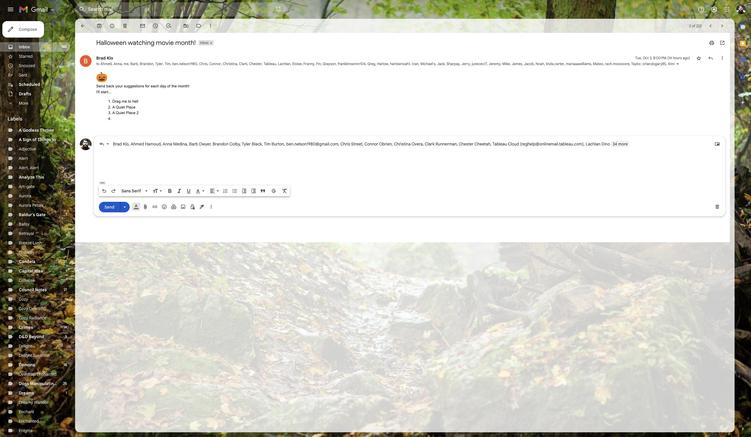 Task type: describe. For each thing, give the bounding box(es) containing it.
1 horizontal spatial clark
[[425, 141, 435, 147]]

a godless throne
[[19, 128, 54, 133]]

1 vertical spatial enchanted
[[19, 419, 39, 424]]

tue,
[[636, 56, 642, 60]]

1 vertical spatial alert
[[30, 165, 39, 171]]

alert,
[[19, 165, 29, 171]]

mateo
[[593, 62, 603, 66]]

overa
[[412, 141, 423, 147]]

0 vertical spatial christina
[[223, 62, 237, 66]]

enchanted link
[[19, 419, 39, 424]]

starred link
[[19, 54, 33, 59]]

to inside send back your suggestions for each day of the month! i'll start... drag me to hell a quiet place a quiet place 2
[[128, 99, 131, 104]]

a sign of things to come
[[19, 137, 69, 142]]

discard draft ‪(⌘⇧d)‬ image
[[715, 204, 720, 210]]

brutality
[[19, 250, 34, 255]]

remove formatting ‪(⌘\)‬ image
[[282, 188, 288, 194]]

strikethrough ‪(⌘⇧x)‬ image
[[271, 188, 277, 194]]

throne
[[40, 128, 54, 133]]

collapse
[[19, 278, 35, 283]]

aurora petals link
[[19, 203, 44, 208]]

michael's
[[421, 62, 436, 66]]

art-gate link
[[19, 184, 35, 189]]

compose button
[[2, 21, 44, 38]]

scheduled
[[19, 82, 40, 87]]

aurora link
[[19, 193, 31, 199]]

back
[[106, 84, 114, 88]]

brad klo
[[96, 55, 113, 61]]

the
[[172, 84, 177, 88]]

2 place from the top
[[126, 111, 136, 115]]

snooze image
[[153, 23, 158, 29]]

aurora for aurora petals
[[19, 203, 31, 208]]

mariaaawilliams
[[566, 62, 591, 66]]

show trimmed content image
[[99, 181, 106, 185]]

labels image
[[196, 23, 202, 29]]

breeze
[[19, 240, 32, 246]]

demons
[[19, 362, 35, 368]]

🎃 image
[[96, 71, 108, 83]]

medina
[[173, 141, 187, 147]]

0 vertical spatial me
[[124, 62, 129, 66]]

capital idea
[[19, 269, 43, 274]]

enigma
[[19, 428, 33, 433]]

enigma link
[[19, 428, 33, 433]]

0 horizontal spatial tyler
[[155, 62, 163, 66]]

insert files using drive image
[[171, 204, 177, 210]]

council
[[19, 287, 34, 293]]

labels
[[8, 116, 22, 122]]

serif
[[132, 188, 141, 194]]

things
[[37, 137, 51, 142]]

sans serif option
[[120, 188, 144, 194]]

inbox link
[[19, 44, 30, 50]]

for
[[145, 84, 150, 88]]

cheetah
[[475, 141, 491, 147]]

send button
[[99, 202, 120, 212]]

indent less ‪(⌘[)‬ image
[[241, 188, 247, 194]]

show details image
[[676, 62, 680, 66]]

0 horizontal spatial anna
[[114, 62, 122, 66]]

advanced search options image
[[272, 3, 284, 15]]

dogs
[[19, 381, 29, 386]]

Not starred checkbox
[[696, 55, 702, 61]]

time
[[57, 381, 67, 386]]

tue, oct 3, 8:00 pm (14 hours ago) cell
[[636, 55, 690, 61]]

enchant
[[19, 409, 34, 415]]

crimes
[[19, 325, 33, 330]]

ximmy
[[668, 62, 679, 66]]

underline ‪(⌘u)‬ image
[[186, 188, 192, 194]]

2 of 222
[[689, 24, 702, 28]]

0 vertical spatial 2
[[689, 24, 691, 28]]

watching
[[128, 39, 155, 47]]

ben.nelson1980@gmail.com
[[286, 141, 339, 147]]

0 horizontal spatial chris
[[199, 62, 207, 66]]

more options image
[[210, 204, 213, 210]]

0 vertical spatial connor
[[209, 62, 221, 66]]

demons link
[[19, 362, 35, 368]]

1 vertical spatial lachlan
[[586, 141, 601, 147]]

betrayal
[[19, 231, 34, 236]]

0 vertical spatial of
[[692, 24, 695, 28]]

0 vertical spatial to
[[96, 62, 100, 66]]

sans serif
[[121, 188, 141, 194]]

delight sunshine
[[19, 353, 50, 358]]

insert signature image
[[199, 204, 205, 210]]

to inside labels navigation
[[52, 137, 56, 142]]

burton
[[272, 141, 284, 147]]

junececi7
[[472, 62, 487, 66]]

delight link
[[19, 344, 32, 349]]

more
[[618, 141, 628, 147]]

of inside labels navigation
[[32, 137, 37, 142]]

sans
[[121, 188, 131, 194]]

(reghelp@onlinemail.tableau.com)
[[520, 141, 584, 147]]

cozy for cozy radiance
[[19, 315, 28, 321]]

1 vertical spatial tableau
[[493, 141, 507, 147]]

labels heading
[[8, 116, 62, 122]]

aurora petals
[[19, 203, 44, 208]]

suggestions
[[124, 84, 144, 88]]

1 horizontal spatial tyler
[[242, 141, 251, 147]]

starred
[[19, 54, 33, 59]]

your
[[115, 84, 123, 88]]

main menu image
[[7, 6, 14, 13]]

cozy dewdrop
[[19, 306, 46, 311]]

delete image
[[122, 23, 128, 29]]

orlandogary85
[[643, 62, 666, 66]]

halloween watching movie month!
[[96, 39, 196, 47]]

manipulating
[[30, 381, 56, 386]]

dino
[[602, 141, 610, 147]]

settings image
[[711, 6, 718, 13]]

beyond
[[29, 334, 44, 340]]

lush
[[33, 240, 42, 246]]

mike
[[503, 62, 510, 66]]

1 vertical spatial chester
[[459, 141, 474, 147]]

0 vertical spatial brandon
[[140, 62, 153, 66]]

0 horizontal spatial tim
[[165, 62, 170, 66]]

harlow
[[377, 62, 388, 66]]

(14
[[667, 56, 672, 60]]

klo for brad klo , ahmed hamoud , anna medina , barb dwyer , brandon colby , tyler black , tim burton , ben.nelson1980@gmail.com , chris street , connor obrien , christina overa , clark runnerman , chester cheetah , tableau cloud (reghelp@onlinemail.tableau.com) , lachlan dino 34 more
[[123, 141, 129, 147]]

1 for capital idea
[[66, 269, 67, 273]]

1 horizontal spatial ahmed
[[131, 141, 144, 147]]

archive image
[[96, 23, 102, 29]]

i'll
[[96, 90, 100, 94]]

quote ‪(⌘⇧9)‬ image
[[260, 188, 266, 194]]

analyze this link
[[19, 175, 44, 180]]

cozy radiance
[[19, 315, 46, 321]]

start...
[[101, 90, 111, 94]]

0 horizontal spatial ahmed
[[100, 62, 112, 66]]

3
[[65, 335, 67, 339]]

0 horizontal spatial alert
[[19, 156, 28, 161]]

insert photo image
[[180, 204, 186, 210]]

1 vertical spatial chris
[[341, 141, 350, 147]]

baldur's
[[19, 212, 35, 217]]

dogs manipulating time
[[19, 381, 67, 386]]

analyze
[[19, 175, 35, 180]]

analyze this
[[19, 175, 44, 180]]

labels navigation
[[0, 19, 75, 437]]

jacob
[[524, 62, 534, 66]]

candela
[[19, 259, 35, 264]]

alert, alert link
[[19, 165, 39, 171]]

franny
[[304, 62, 314, 66]]

1 for dreams
[[66, 391, 67, 395]]

compose
[[19, 27, 37, 32]]



Task type: vqa. For each thing, say whether or not it's contained in the screenshot.
To inside the Send back your suggestions for each day of the month! I'll start... Drag me to hell A Quiet Place A Quiet Place 2
yes



Task type: locate. For each thing, give the bounding box(es) containing it.
1 delight from the top
[[19, 344, 32, 349]]

baldur's gate
[[19, 212, 46, 217]]

1 vertical spatial brandon
[[213, 141, 229, 147]]

2 aurora from the top
[[19, 203, 31, 208]]

gmail image
[[19, 4, 51, 15]]

1 vertical spatial klo
[[123, 141, 129, 147]]

snoozed link
[[19, 63, 35, 68]]

month! right the
[[178, 84, 190, 88]]

0 horizontal spatial of
[[32, 137, 37, 142]]

0 horizontal spatial brandon
[[140, 62, 153, 66]]

klo for brad klo
[[107, 55, 113, 61]]

council notes
[[19, 287, 47, 293]]

betrayal link
[[19, 231, 34, 236]]

0 vertical spatial barb
[[130, 62, 138, 66]]

to down brad klo
[[96, 62, 100, 66]]

james
[[512, 62, 522, 66]]

1 vertical spatial tim
[[264, 141, 271, 147]]

delight down delight link
[[19, 353, 32, 358]]

4 1 from the top
[[66, 212, 67, 217]]

send inside send button
[[105, 204, 114, 210]]

notes
[[35, 287, 47, 293]]

0 horizontal spatial inbox
[[19, 44, 30, 50]]

1 up 6
[[66, 82, 67, 87]]

1 vertical spatial month!
[[178, 84, 190, 88]]

cozy for cozy link
[[19, 297, 28, 302]]

enchanted
[[37, 372, 57, 377], [19, 419, 39, 424]]

1 for a sign of things to come
[[66, 137, 67, 142]]

chris left street
[[341, 141, 350, 147]]

brad for brad klo , ahmed hamoud , anna medina , barb dwyer , brandon colby , tyler black , tim burton , ben.nelson1980@gmail.com , chris street , connor obrien , christina overa , clark runnerman , chester cheetah , tableau cloud (reghelp@onlinemail.tableau.com) , lachlan dino 34 more
[[113, 141, 122, 147]]

brandon down 'halloween watching movie month!'
[[140, 62, 153, 66]]

me up suggestions at the top left
[[124, 62, 129, 66]]

more image
[[208, 23, 214, 29]]

0 vertical spatial anna
[[114, 62, 122, 66]]

0 vertical spatial tim
[[165, 62, 170, 66]]

newer image
[[708, 23, 714, 29]]

attach files image
[[143, 204, 148, 210]]

chris right ben.nelson1980
[[199, 62, 207, 66]]

1 horizontal spatial brad
[[113, 141, 122, 147]]

1 horizontal spatial chester
[[459, 141, 474, 147]]

brad klo , ahmed hamoud , anna medina , barb dwyer , brandon colby , tyler black , tim burton , ben.nelson1980@gmail.com , chris street , connor obrien , christina overa , clark runnerman , chester cheetah , tableau cloud (reghelp@onlinemail.tableau.com) , lachlan dino 34 more
[[113, 141, 628, 147]]

1 horizontal spatial 2
[[689, 24, 691, 28]]

to left hell on the left
[[128, 99, 131, 104]]

0 horizontal spatial chester
[[249, 62, 262, 66]]

fin
[[316, 62, 321, 66]]

8:00 pm
[[653, 56, 667, 60]]

inbox inside button
[[200, 40, 209, 45]]

each
[[151, 84, 159, 88]]

connor
[[209, 62, 221, 66], [365, 141, 378, 147]]

0 vertical spatial 21
[[64, 259, 67, 264]]

day
[[160, 84, 166, 88]]

0 vertical spatial brad
[[96, 55, 106, 61]]

inbox inside labels navigation
[[19, 44, 30, 50]]

month!
[[175, 39, 196, 47], [178, 84, 190, 88]]

1 aurora from the top
[[19, 193, 31, 199]]

34
[[613, 141, 617, 147]]

inbox for "inbox" button
[[200, 40, 209, 45]]

capital idea link
[[19, 269, 43, 274]]

0 vertical spatial tyler
[[155, 62, 163, 66]]

alert, alert
[[19, 165, 39, 171]]

capital
[[19, 269, 33, 274]]

crimes link
[[19, 325, 33, 330]]

barb
[[130, 62, 138, 66], [189, 141, 198, 147]]

alert up alert,
[[19, 156, 28, 161]]

1 cozy from the top
[[19, 297, 28, 302]]

street
[[351, 141, 363, 147]]

1 vertical spatial delight
[[19, 353, 32, 358]]

1 vertical spatial cozy
[[19, 306, 28, 311]]

2 quiet from the top
[[116, 111, 125, 115]]

1 horizontal spatial chris
[[341, 141, 350, 147]]

dewdrop enchanted link
[[19, 372, 57, 377]]

cozy dewdrop link
[[19, 306, 46, 311]]

2
[[689, 24, 691, 28], [137, 111, 139, 115]]

0 horizontal spatial clark
[[239, 62, 247, 66]]

2 left the 222
[[689, 24, 691, 28]]

0 horizontal spatial brad
[[96, 55, 106, 61]]

1 vertical spatial quiet
[[116, 111, 125, 115]]

21 for council notes
[[64, 288, 67, 292]]

d&d beyond
[[19, 334, 44, 340]]

anna down halloween
[[114, 62, 122, 66]]

1 vertical spatial tyler
[[242, 141, 251, 147]]

dewdrop down demons link on the bottom of the page
[[19, 372, 36, 377]]

hell
[[132, 99, 138, 104]]

tableau left eloise
[[264, 62, 276, 66]]

tim right black
[[264, 141, 271, 147]]

2 1 from the top
[[66, 137, 67, 142]]

1 21 from the top
[[64, 259, 67, 264]]

146
[[61, 45, 67, 49]]

barb left dwyer
[[189, 141, 198, 147]]

cozy for cozy dewdrop
[[19, 306, 28, 311]]

1 vertical spatial brad
[[113, 141, 122, 147]]

0 horizontal spatial christina
[[223, 62, 237, 66]]

0 vertical spatial ahmed
[[100, 62, 112, 66]]

dewdrop up radiance
[[29, 306, 46, 311]]

of inside send back your suggestions for each day of the month! i'll start... drag me to hell a quiet place a quiet place 2
[[167, 84, 170, 88]]

1 quiet from the top
[[116, 105, 125, 109]]

noah
[[536, 62, 544, 66]]

cozy down cozy link
[[19, 306, 28, 311]]

1 horizontal spatial anna
[[163, 141, 172, 147]]

aurora down aurora link
[[19, 203, 31, 208]]

18
[[64, 363, 67, 367]]

2 down hell on the left
[[137, 111, 139, 115]]

delight for delight link
[[19, 344, 32, 349]]

numbered list ‪(⌘⇧7)‬ image
[[222, 188, 228, 194]]

0 vertical spatial enchanted
[[37, 372, 57, 377]]

ballsy
[[19, 222, 30, 227]]

this
[[36, 175, 44, 180]]

not starred image
[[696, 55, 702, 61]]

send for send
[[105, 204, 114, 210]]

1 vertical spatial connor
[[365, 141, 378, 147]]

1 1 from the top
[[66, 82, 67, 87]]

1 vertical spatial of
[[167, 84, 170, 88]]

0 vertical spatial alert
[[19, 156, 28, 161]]

me inside send back your suggestions for each day of the month! i'll start... drag me to hell a quiet place a quiet place 2
[[122, 99, 127, 104]]

1 place from the top
[[126, 105, 136, 109]]

scheduled link
[[19, 82, 40, 87]]

0 vertical spatial place
[[126, 105, 136, 109]]

3,
[[650, 56, 653, 60]]

aurora down art-gate link
[[19, 193, 31, 199]]

2 21 from the top
[[64, 288, 67, 292]]

brad down halloween
[[96, 55, 106, 61]]

enchant link
[[19, 409, 34, 415]]

more
[[19, 101, 28, 106]]

enchanted down enchant
[[19, 419, 39, 424]]

1 vertical spatial barb
[[189, 141, 198, 147]]

0 vertical spatial aurora
[[19, 193, 31, 199]]

0 vertical spatial lachlan
[[278, 62, 291, 66]]

5 1 from the top
[[66, 269, 67, 273]]

send
[[96, 84, 105, 88], [105, 204, 114, 210]]

sent
[[19, 72, 27, 78]]

1 horizontal spatial klo
[[123, 141, 129, 147]]

month! inside send back your suggestions for each day of the month! i'll start... drag me to hell a quiet place a quiet place 2
[[178, 84, 190, 88]]

d&d
[[19, 334, 28, 340]]

dreamy wander
[[19, 400, 48, 405]]

chris
[[199, 62, 207, 66], [341, 141, 350, 147]]

month! down move to icon
[[175, 39, 196, 47]]

brandon
[[140, 62, 153, 66], [213, 141, 229, 147]]

lachlan left eloise
[[278, 62, 291, 66]]

1 vertical spatial 2
[[137, 111, 139, 115]]

halloween
[[96, 39, 126, 47]]

2 cozy from the top
[[19, 306, 28, 311]]

jeremy
[[489, 62, 501, 66]]

klo down halloween
[[107, 55, 113, 61]]

send back your suggestions for each day of the month! i'll start... drag me to hell a quiet place a quiet place 2
[[96, 84, 190, 115]]

1 vertical spatial me
[[122, 99, 127, 104]]

bold ‪(⌘b)‬ image
[[167, 188, 173, 194]]

tab list
[[735, 19, 751, 416]]

2 horizontal spatial of
[[692, 24, 695, 28]]

sunshine
[[33, 353, 50, 358]]

barb down watching at the top left of the page
[[130, 62, 138, 66]]

send inside send back your suggestions for each day of the month! i'll start... drag me to hell a quiet place a quiet place 2
[[96, 84, 105, 88]]

1 down 25
[[66, 391, 67, 395]]

older image
[[720, 23, 725, 29]]

0 horizontal spatial barb
[[130, 62, 138, 66]]

0 horizontal spatial connor
[[209, 62, 221, 66]]

radiance
[[29, 315, 46, 321]]

1 for analyze this
[[66, 175, 67, 179]]

1 vertical spatial clark
[[425, 141, 435, 147]]

1 vertical spatial to
[[128, 99, 131, 104]]

1 vertical spatial ahmed
[[131, 141, 144, 147]]

undo ‪(⌘z)‬ image
[[101, 188, 107, 194]]

chester
[[249, 62, 262, 66], [459, 141, 474, 147]]

0 vertical spatial dewdrop
[[29, 306, 46, 311]]

delight for delight sunshine
[[19, 353, 32, 358]]

tyler down the movie in the top of the page
[[155, 62, 163, 66]]

2 horizontal spatial to
[[128, 99, 131, 104]]

sent link
[[19, 72, 27, 78]]

of right sign
[[32, 137, 37, 142]]

search mail image
[[77, 4, 87, 15]]

delight sunshine link
[[19, 353, 50, 358]]

italic ‪(⌘i)‬ image
[[176, 188, 182, 194]]

send up i'll in the left of the page
[[96, 84, 105, 88]]

inbox for inbox link
[[19, 44, 30, 50]]

6
[[65, 92, 67, 96]]

to left come
[[52, 137, 56, 142]]

aurora for aurora link
[[19, 193, 31, 199]]

insert emoji ‪(⌘⇧2)‬ image
[[161, 204, 167, 210]]

1 vertical spatial christina
[[394, 141, 411, 147]]

1 horizontal spatial connor
[[365, 141, 378, 147]]

0 vertical spatial chester
[[249, 62, 262, 66]]

,
[[112, 62, 113, 66], [122, 62, 123, 66], [129, 62, 129, 66], [138, 62, 139, 66], [153, 62, 154, 66], [163, 62, 164, 66], [170, 62, 171, 66], [197, 62, 198, 66], [207, 62, 208, 66], [221, 62, 222, 66], [237, 62, 238, 66], [247, 62, 248, 66], [262, 62, 263, 66], [276, 62, 277, 66], [291, 62, 291, 66], [302, 62, 303, 66], [314, 62, 315, 66], [321, 62, 322, 66], [336, 62, 337, 66], [366, 62, 367, 66], [375, 62, 376, 66], [388, 62, 389, 66], [410, 62, 411, 66], [419, 62, 420, 66], [436, 62, 436, 66], [445, 62, 446, 66], [460, 62, 461, 66], [470, 62, 471, 66], [487, 62, 488, 66], [501, 62, 502, 66], [510, 62, 511, 66], [522, 62, 523, 66], [534, 62, 535, 66], [544, 62, 545, 66], [564, 62, 565, 66], [591, 62, 592, 66], [603, 62, 604, 66], [630, 62, 631, 66], [641, 62, 642, 66], [666, 62, 667, 66], [679, 62, 680, 66], [729, 62, 731, 66], [738, 62, 740, 66], [129, 141, 130, 147], [161, 141, 162, 147], [187, 141, 188, 147], [211, 141, 212, 147], [240, 141, 241, 147], [262, 141, 263, 147], [284, 141, 285, 147], [339, 141, 340, 147], [363, 141, 364, 147], [392, 141, 393, 147], [423, 141, 424, 147], [457, 141, 458, 147], [491, 141, 492, 147], [584, 141, 585, 147]]

back to inbox image
[[80, 23, 86, 29]]

21 for candela
[[64, 259, 67, 264]]

alert up analyze this link
[[30, 165, 39, 171]]

1 horizontal spatial to
[[96, 62, 100, 66]]

indent more ‪(⌘])‬ image
[[251, 188, 256, 194]]

dreams link
[[19, 391, 34, 396]]

a sign of things to come link
[[19, 137, 69, 142]]

1 right gate
[[66, 212, 67, 217]]

0 vertical spatial tableau
[[264, 62, 276, 66]]

type of response image
[[99, 141, 105, 147]]

more send options image
[[122, 204, 128, 210]]

3 1 from the top
[[66, 175, 67, 179]]

1 vertical spatial aurora
[[19, 203, 31, 208]]

1 horizontal spatial inbox
[[200, 40, 209, 45]]

0 horizontal spatial klo
[[107, 55, 113, 61]]

0 horizontal spatial lachlan
[[278, 62, 291, 66]]

inbox up starred link
[[19, 44, 30, 50]]

klo right type of response icon
[[123, 141, 129, 147]]

2 vertical spatial of
[[32, 137, 37, 142]]

ican
[[412, 62, 419, 66]]

toggle confidential mode image
[[190, 204, 195, 210]]

gate
[[36, 212, 46, 217]]

send left more send options image
[[105, 204, 114, 210]]

cozy up "crimes" link at bottom
[[19, 315, 28, 321]]

report spam image
[[109, 23, 115, 29]]

ahmed left hamoud at the left of the page
[[131, 141, 144, 147]]

tableau left "cloud"
[[493, 141, 507, 147]]

place
[[126, 105, 136, 109], [126, 111, 136, 115]]

formatting options toolbar
[[99, 186, 290, 196]]

tim
[[165, 62, 170, 66], [264, 141, 271, 147]]

ben.nelson1980
[[172, 62, 197, 66]]

1 for baldur's gate
[[66, 212, 67, 217]]

0 vertical spatial quiet
[[116, 105, 125, 109]]

0 vertical spatial cozy
[[19, 297, 28, 302]]

1 horizontal spatial barb
[[189, 141, 198, 147]]

1 horizontal spatial christina
[[394, 141, 411, 147]]

of left the 222
[[692, 24, 695, 28]]

1
[[66, 82, 67, 87], [66, 137, 67, 142], [66, 175, 67, 179], [66, 212, 67, 217], [66, 269, 67, 273], [66, 391, 67, 395]]

1 horizontal spatial tim
[[264, 141, 271, 147]]

brutality link
[[19, 250, 34, 255]]

0 horizontal spatial 2
[[137, 111, 139, 115]]

0 horizontal spatial tableau
[[264, 62, 276, 66]]

frankbrownnn104
[[338, 62, 366, 66]]

dwyer
[[199, 141, 211, 147]]

bulleted list ‪(⌘⇧8)‬ image
[[232, 188, 238, 194]]

harlownoah1
[[390, 62, 410, 66]]

2 delight from the top
[[19, 353, 32, 358]]

breeze lush
[[19, 240, 42, 246]]

ahmed down brad klo
[[100, 62, 112, 66]]

1 for scheduled
[[66, 82, 67, 87]]

14
[[64, 325, 67, 330]]

adjective link
[[19, 146, 36, 152]]

0 vertical spatial send
[[96, 84, 105, 88]]

support image
[[698, 6, 705, 13]]

inbox down the labels icon
[[200, 40, 209, 45]]

0 horizontal spatial to
[[52, 137, 56, 142]]

candela link
[[19, 259, 35, 264]]

gate
[[26, 184, 35, 189]]

2 inside send back your suggestions for each day of the month! i'll start... drag me to hell a quiet place a quiet place 2
[[137, 111, 139, 115]]

1 horizontal spatial tableau
[[493, 141, 507, 147]]

tim left ben.nelson1980
[[165, 62, 170, 66]]

of left the
[[167, 84, 170, 88]]

None search field
[[75, 2, 286, 16]]

move to image
[[183, 23, 189, 29]]

2 vertical spatial cozy
[[19, 315, 28, 321]]

anna left medina
[[163, 141, 172, 147]]

0 vertical spatial month!
[[175, 39, 196, 47]]

mark as unread image
[[140, 23, 146, 29]]

brad right type of response icon
[[113, 141, 122, 147]]

1 vertical spatial 21
[[64, 288, 67, 292]]

1 right the this
[[66, 175, 67, 179]]

tue, oct 3, 8:00 pm (14 hours ago)
[[636, 56, 690, 60]]

redo ‪(⌘y)‬ image
[[111, 188, 117, 194]]

me right the drag
[[122, 99, 127, 104]]

1 vertical spatial place
[[126, 111, 136, 115]]

6 1 from the top
[[66, 391, 67, 395]]

brandon left colby
[[213, 141, 229, 147]]

taylor
[[631, 62, 641, 66]]

more button
[[0, 99, 70, 108]]

art-gate
[[19, 184, 35, 189]]

1 horizontal spatial of
[[167, 84, 170, 88]]

1 horizontal spatial alert
[[30, 165, 39, 171]]

1 vertical spatial anna
[[163, 141, 172, 147]]

enchanted up manipulating
[[37, 372, 57, 377]]

tyler
[[155, 62, 163, 66], [242, 141, 251, 147]]

1 vertical spatial dewdrop
[[19, 372, 36, 377]]

godless
[[23, 128, 39, 133]]

brad for brad klo
[[96, 55, 106, 61]]

d&d beyond link
[[19, 334, 44, 340]]

insert link ‪(⌘k)‬ image
[[152, 204, 158, 210]]

1 horizontal spatial brandon
[[213, 141, 229, 147]]

lachlan left dino at the top
[[586, 141, 601, 147]]

0 vertical spatial delight
[[19, 344, 32, 349]]

cozy down the council
[[19, 297, 28, 302]]

1 right idea
[[66, 269, 67, 273]]

3 cozy from the top
[[19, 315, 28, 321]]

breeze lush link
[[19, 240, 42, 246]]

tyler left black
[[242, 141, 251, 147]]

1 down 4
[[66, 137, 67, 142]]

Search mail text field
[[88, 6, 258, 12]]

delight down the d&d at the bottom left of the page
[[19, 344, 32, 349]]

add to tasks image
[[166, 23, 171, 29]]

0 vertical spatial klo
[[107, 55, 113, 61]]

1 horizontal spatial lachlan
[[586, 141, 601, 147]]

send for send back your suggestions for each day of the month! i'll start... drag me to hell a quiet place a quiet place 2
[[96, 84, 105, 88]]

cozy
[[19, 297, 28, 302], [19, 306, 28, 311], [19, 315, 28, 321]]



